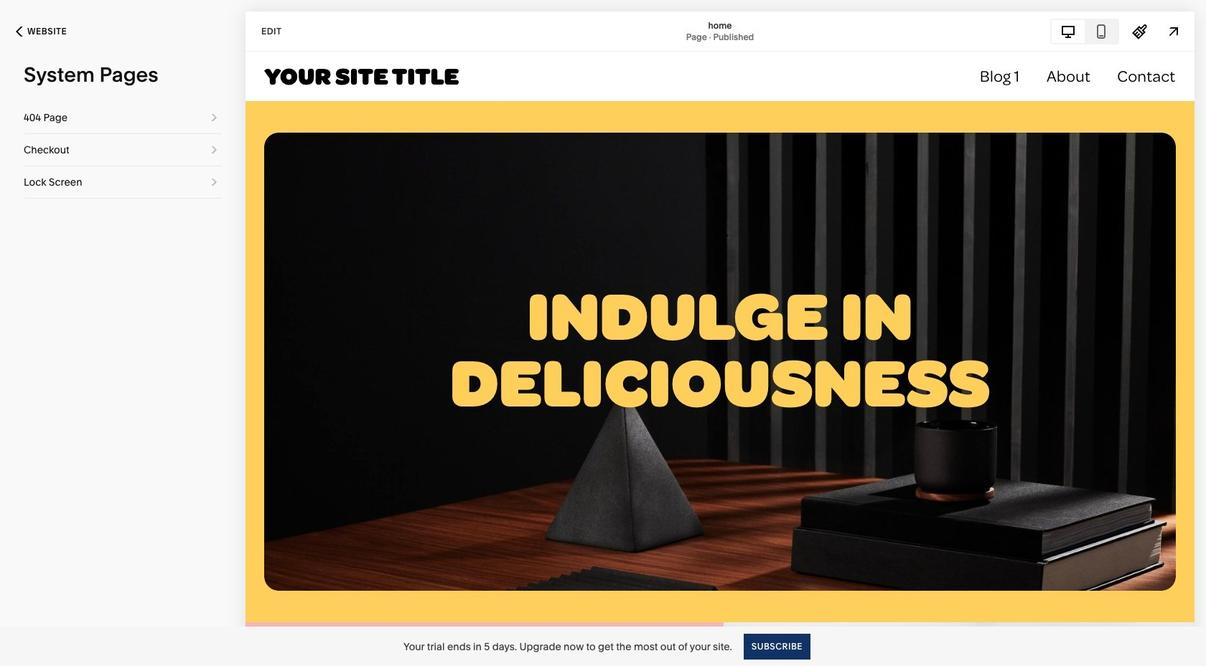 Task type: locate. For each thing, give the bounding box(es) containing it.
mobile image
[[1093, 23, 1109, 39]]

site preview image
[[1166, 23, 1182, 39]]

1 vertical spatial chevron small right image
[[206, 174, 222, 190]]

0 vertical spatial chevron small right image
[[206, 110, 222, 126]]

desktop image
[[1060, 23, 1076, 39]]

tab list
[[1052, 20, 1118, 43]]

style image
[[1132, 23, 1148, 39]]

chevron small right image
[[206, 110, 222, 126], [206, 174, 222, 190]]

chevron small right image down chevron small right icon
[[206, 174, 222, 190]]

chevron small right image
[[206, 142, 222, 158]]

2 chevron small right image from the top
[[206, 174, 222, 190]]

1 chevron small right image from the top
[[206, 110, 222, 126]]

chevron small right image up chevron small right icon
[[206, 110, 222, 126]]



Task type: vqa. For each thing, say whether or not it's contained in the screenshot.
chevron small right icon
yes



